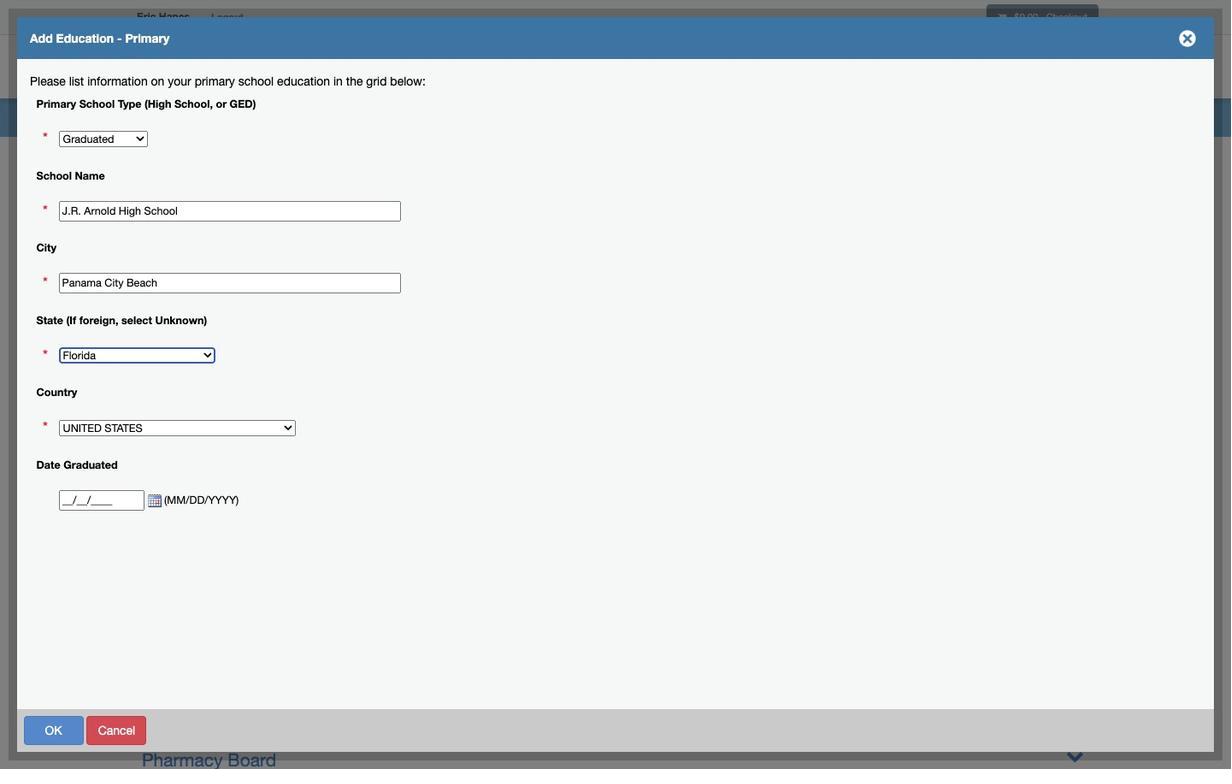 Task type: locate. For each thing, give the bounding box(es) containing it.
nursing board (rn, lpn & apn) link
[[142, 504, 400, 524]]

primary for please list information on your primary school education in the grid below:
[[36, 97, 76, 110]]

education down the nurse
[[210, 74, 264, 88]]

4 * from the top
[[43, 346, 48, 363]]

add button for 24. please list information on your primary school education in the grid below: element
[[238, 257, 324, 283]]

illinois department of financial and professional regulation image
[[128, 38, 518, 93]]

0 horizontal spatial ged)
[[230, 97, 256, 110]]

dental
[[142, 334, 194, 355]]

2 vertical spatial primary
[[286, 195, 326, 207]]

0 vertical spatial add button
[[238, 257, 324, 283]]

application
[[43, 104, 103, 118], [43, 192, 103, 205]]

2 horizontal spatial school
[[329, 195, 364, 207]]

military status
[[43, 148, 119, 162]]

0 vertical spatial information
[[267, 74, 328, 88]]

city
[[36, 242, 57, 254]]

* up public
[[43, 274, 48, 291]]

1 vertical spatial add
[[272, 264, 291, 276]]

1 vertical spatial information
[[93, 357, 154, 370]]

City text field
[[59, 273, 401, 294]]

(high for action
[[394, 195, 421, 207]]

education
[[277, 74, 330, 88]]

primary
[[195, 74, 235, 88]]

1 horizontal spatial school
[[79, 97, 115, 110]]

0 vertical spatial or
[[216, 97, 227, 110]]

ged) for please list information on your primary school education in the grid below:
[[230, 97, 256, 110]]

logout
[[211, 11, 244, 22]]

eric hanes
[[137, 10, 190, 23]]

0 horizontal spatial school,
[[174, 97, 213, 110]]

0 vertical spatial primary
[[125, 31, 170, 45]]

date up temporary
[[36, 458, 61, 471]]

professional
[[110, 31, 204, 45]]

registered nurse(rn) application instructions
[[43, 87, 169, 118]]

add up please
[[30, 31, 53, 45]]

1 vertical spatial ged)
[[479, 195, 506, 207]]

0 vertical spatial type
[[118, 97, 142, 110]]

School Name text field
[[59, 201, 401, 222]]

and
[[79, 296, 100, 310]]

1 horizontal spatial school,
[[424, 195, 463, 207]]

1 horizontal spatial or
[[466, 195, 476, 207]]

shopping cart image
[[998, 13, 1007, 22]]

1 vertical spatial or
[[466, 195, 476, 207]]

select
[[121, 314, 152, 327]]

my
[[895, 62, 910, 74]]

add
[[30, 31, 53, 45], [272, 264, 291, 276], [272, 410, 291, 422]]

0 horizontal spatial or
[[216, 97, 227, 110]]

accounting board architecture board collection agency board barber, cosmetology, esthetics & nail technology board dental board detective, security, fingerprint & alarm contractor board
[[142, 222, 601, 383]]

$0.00 checkout
[[1012, 11, 1088, 22]]

agency
[[228, 278, 288, 299]]

type inside 24. please list information on your primary school education in the grid below: element
[[367, 195, 391, 207]]

1 vertical spatial add button
[[238, 403, 324, 429]]

& right lpn
[[342, 504, 354, 524]]

(high inside 24. please list information on your primary school education in the grid below: element
[[394, 195, 421, 207]]

0 vertical spatial add
[[30, 31, 53, 45]]

information down state (if foreign, select unknown) in the left of the page
[[93, 357, 154, 370]]

1 vertical spatial (high
[[394, 195, 421, 207]]

&
[[399, 306, 410, 327], [393, 363, 405, 383], [342, 504, 354, 524]]

1 vertical spatial date
[[36, 458, 61, 471]]

ged) inside 24. please list information on your primary school education in the grid below: element
[[479, 195, 506, 207]]

please
[[30, 74, 66, 88]]

add up agency on the top of page
[[272, 264, 291, 276]]

2 * from the top
[[43, 202, 48, 219]]

0 horizontal spatial information
[[93, 357, 154, 370]]

* up city
[[43, 202, 48, 219]]

0 horizontal spatial primary
[[36, 97, 76, 110]]

1 vertical spatial therapy
[[254, 721, 319, 742]]

chevron down image
[[1067, 747, 1085, 765]]

24. please list information on your primary school education in the grid below: element
[[238, 189, 940, 240]]

1 vertical spatial school,
[[424, 195, 463, 207]]

contact
[[74, 252, 117, 266]]

* down state
[[43, 346, 48, 363]]

therapy
[[220, 419, 285, 440], [254, 721, 319, 742]]

add for add education - primary
[[30, 31, 53, 45]]

personal information
[[43, 357, 154, 370]]

add for add button for 24. please list information on your primary school education in the grid below: element
[[272, 264, 291, 276]]

therapy for occupational
[[254, 721, 319, 742]]

action
[[243, 195, 277, 207]]

primary
[[125, 31, 170, 45], [36, 97, 76, 110], [286, 195, 326, 207]]

primary school type (high school, or ged) inside 24. please list information on your primary school education in the grid below: element
[[286, 195, 506, 207]]

0 vertical spatial date
[[43, 400, 68, 414]]

registered
[[43, 87, 100, 101]]

1 add button from the top
[[238, 257, 324, 283]]

name
[[75, 169, 105, 182]]

school, for please list information on your primary school education in the grid below:
[[174, 97, 213, 110]]

2 vertical spatial add
[[272, 410, 291, 422]]

0 vertical spatial ged)
[[230, 97, 256, 110]]

primary inside 24. please list information on your primary school education in the grid below: element
[[286, 195, 326, 207]]

instructions
[[106, 104, 169, 118]]

2 vertical spatial school
[[329, 195, 364, 207]]

eric
[[137, 10, 156, 23]]

or inside 24. please list information on your primary school education in the grid below: element
[[466, 195, 476, 207]]

school, inside 24. please list information on your primary school education in the grid below: element
[[424, 195, 463, 207]]

add button up cosmetology,
[[238, 257, 324, 283]]

type for action
[[367, 195, 391, 207]]

massage therapy board
[[142, 419, 339, 440]]

home link
[[824, 38, 881, 98]]

0 vertical spatial education
[[56, 31, 114, 45]]

foreign,
[[79, 314, 118, 327]]

0 vertical spatial therapy
[[220, 419, 285, 440]]

primary down eric at top
[[125, 31, 170, 45]]

* up military
[[43, 130, 48, 147]]

*
[[43, 130, 48, 147], [43, 202, 48, 219], [43, 274, 48, 291], [43, 346, 48, 363], [43, 419, 48, 436]]

add down security,
[[272, 410, 291, 422]]

$0.00
[[1015, 11, 1039, 22]]

0 horizontal spatial (high
[[145, 97, 171, 110]]

1 vertical spatial primary
[[36, 97, 76, 110]]

0 vertical spatial school
[[79, 97, 115, 110]]

school
[[79, 97, 115, 110], [36, 169, 72, 182], [329, 195, 364, 207]]

online services
[[990, 62, 1081, 74]]

application down registered
[[43, 104, 103, 118]]

* down country
[[43, 419, 48, 436]]

school for action
[[329, 195, 364, 207]]

primary down please
[[36, 97, 76, 110]]

application down school name
[[43, 192, 103, 205]]

1 horizontal spatial type
[[367, 195, 391, 207]]

education
[[56, 31, 114, 45], [210, 74, 264, 88]]

add button down security,
[[238, 403, 324, 429]]

party
[[43, 252, 71, 266]]

my account
[[895, 62, 963, 74]]

0 vertical spatial (high
[[145, 97, 171, 110]]

1 horizontal spatial (high
[[394, 195, 421, 207]]

architecture board link
[[142, 250, 292, 270]]

primary right action at top left
[[286, 195, 326, 207]]

contractor
[[461, 363, 547, 383]]

or for action
[[466, 195, 476, 207]]

collection
[[142, 278, 223, 299]]

Date Graduated text field
[[59, 490, 144, 511]]

add for add button associated with 25. please list information on your undergraduate, graduate and vocational training degree(s) earned in the grid below: element
[[272, 410, 291, 422]]

or
[[216, 97, 227, 110], [466, 195, 476, 207]]

nail
[[415, 306, 445, 327]]

information left in
[[267, 74, 328, 88]]

0 vertical spatial application
[[43, 104, 103, 118]]

nursing down permit
[[142, 504, 204, 524]]

date down country
[[43, 400, 68, 414]]

None image field
[[144, 494, 161, 508]]

personal
[[43, 357, 90, 370]]

security,
[[228, 363, 297, 383]]

online
[[990, 62, 1027, 74]]

2 add button from the top
[[238, 403, 324, 429]]

education left -
[[56, 31, 114, 45]]

accounting board link
[[142, 222, 287, 242]]

information
[[267, 74, 328, 88], [93, 357, 154, 370]]

1 vertical spatial school
[[36, 169, 72, 182]]

0 vertical spatial primary school type (high school, or ged)
[[36, 97, 256, 110]]

1 horizontal spatial information
[[267, 74, 328, 88]]

& left nail
[[399, 306, 410, 327]]

0 vertical spatial school,
[[174, 97, 213, 110]]

ged)
[[230, 97, 256, 110], [479, 195, 506, 207]]

1 vertical spatial type
[[367, 195, 391, 207]]

0 horizontal spatial primary school type (high school, or ged)
[[36, 97, 256, 110]]

for
[[117, 235, 131, 249]]

0 vertical spatial &
[[399, 306, 410, 327]]

board
[[238, 222, 287, 242], [244, 250, 292, 270], [293, 278, 341, 299], [547, 306, 596, 327], [199, 334, 247, 355], [552, 363, 601, 383], [290, 419, 339, 440], [209, 504, 258, 524], [324, 721, 373, 742]]

1 vertical spatial primary school type (high school, or ged)
[[286, 195, 506, 207]]

1 vertical spatial application
[[43, 192, 103, 205]]

date for date graduated
[[36, 458, 61, 471]]

please list information on your primary school education in the grid below:
[[30, 74, 426, 88]]

None button
[[24, 716, 83, 745], [87, 716, 147, 745], [216, 716, 284, 745], [288, 716, 335, 745], [1089, 716, 1196, 745], [24, 716, 83, 745], [87, 716, 147, 745], [216, 716, 284, 745], [288, 716, 335, 745], [1089, 716, 1196, 745]]

unknown)
[[155, 314, 207, 327]]

& left alarm
[[393, 363, 405, 383]]

3 * from the top
[[43, 274, 48, 291]]

2 horizontal spatial primary
[[286, 195, 326, 207]]

1 horizontal spatial primary school type (high school, or ged)
[[286, 195, 506, 207]]

1 vertical spatial education
[[210, 74, 264, 88]]

-
[[117, 31, 122, 45]]

1 horizontal spatial education
[[210, 74, 264, 88]]

my account link
[[881, 38, 976, 98]]

nursing left permit
[[103, 488, 144, 501]]

primary school type (high school, or ged) for please list information on your primary school education in the grid below:
[[36, 97, 256, 110]]

1 horizontal spatial ged)
[[479, 195, 506, 207]]

1 application from the top
[[43, 104, 103, 118]]

0 horizontal spatial type
[[118, 97, 142, 110]]

country
[[36, 386, 77, 399]]

massage
[[142, 419, 215, 440]]



Task type: vqa. For each thing, say whether or not it's contained in the screenshot.
Primary School Type (High School, or GED)
yes



Task type: describe. For each thing, give the bounding box(es) containing it.
primary school type (high school, or ged) for action
[[286, 195, 506, 207]]

authorization for third- party contact
[[43, 235, 166, 266]]

cosmetology,
[[205, 306, 315, 327]]

2 application from the top
[[43, 192, 103, 205]]

technology
[[450, 306, 542, 327]]

(if
[[66, 314, 76, 327]]

1 vertical spatial &
[[393, 363, 405, 383]]

services
[[1030, 62, 1079, 74]]

0 vertical spatial nursing
[[103, 488, 144, 501]]

occupational therapy board link
[[142, 721, 373, 742]]

primary for action
[[286, 195, 326, 207]]

type for please list information on your primary school education in the grid below:
[[118, 97, 142, 110]]

1 * from the top
[[43, 130, 48, 147]]

hanes
[[159, 10, 190, 23]]

addresses
[[43, 313, 99, 327]]

status
[[85, 148, 119, 162]]

0 horizontal spatial school
[[36, 169, 72, 182]]

the
[[346, 74, 363, 88]]

5 * from the top
[[43, 419, 48, 436]]

1 horizontal spatial primary
[[125, 31, 170, 45]]

therapy for massage
[[220, 419, 285, 440]]

medical corporation link
[[142, 476, 306, 496]]

dental board link
[[142, 334, 247, 355]]

below:
[[390, 74, 426, 88]]

military
[[43, 148, 81, 162]]

esthetics
[[320, 306, 394, 327]]

0 horizontal spatial education
[[56, 31, 114, 45]]

massage therapy board link
[[142, 419, 339, 440]]

mailing
[[103, 296, 141, 310]]

(high for please list information on your primary school education in the grid below:
[[145, 97, 171, 110]]

account
[[913, 62, 963, 74]]

school, for action
[[424, 195, 463, 207]]

temporary nursing permit
[[43, 488, 182, 501]]

2 vertical spatial &
[[342, 504, 354, 524]]

barber,
[[142, 306, 200, 327]]

medical
[[142, 476, 205, 496]]

temporary
[[43, 488, 99, 501]]

add education - primary
[[30, 31, 170, 45]]

nursing board (rn, lpn & apn)
[[142, 504, 400, 524]]

of
[[71, 400, 82, 414]]

method
[[106, 192, 147, 205]]

authorization
[[43, 235, 113, 249]]

nurse
[[207, 31, 249, 45]]

ged) for action
[[479, 195, 506, 207]]

your
[[168, 74, 191, 88]]

grid
[[366, 74, 387, 88]]

collection agency board link
[[142, 278, 341, 299]]

third-
[[134, 235, 166, 249]]

detective,
[[142, 363, 223, 383]]

fingerprint
[[302, 363, 388, 383]]

corporation
[[210, 476, 306, 496]]

public and mailing addresses
[[43, 296, 141, 327]]

online services link
[[976, 38, 1104, 98]]

nurse(rn)
[[104, 87, 159, 101]]

home
[[837, 62, 867, 74]]

permit
[[147, 488, 182, 501]]

information for personal information
[[93, 357, 154, 370]]

birth
[[85, 400, 110, 414]]

logout link
[[198, 0, 256, 34]]

application inside registered nurse(rn) application instructions
[[43, 104, 103, 118]]

(rn,
[[263, 504, 298, 524]]

architecture
[[142, 250, 239, 270]]

registered professional nurse
[[30, 31, 249, 45]]

close window image
[[1175, 25, 1202, 52]]

date graduated
[[36, 458, 118, 471]]

occupational therapy board
[[142, 721, 373, 742]]

(mm/dd/yyyy)
[[161, 493, 248, 506]]

school name
[[36, 169, 105, 182]]

alarm
[[410, 363, 456, 383]]

detective, security, fingerprint & alarm contractor board link
[[142, 363, 601, 383]]

state (if foreign, select unknown)
[[36, 314, 207, 327]]

close window image
[[1175, 25, 1202, 52]]

add button for 25. please list information on your undergraduate, graduate and vocational training degree(s) earned in the grid below: element
[[238, 403, 324, 429]]

in
[[334, 74, 343, 88]]

medical corporation
[[142, 476, 306, 496]]

school
[[238, 74, 274, 88]]

information for education information
[[267, 74, 328, 88]]

25. please list information on your undergraduate, graduate and vocational training degree(s) earned in the grid below: element
[[238, 334, 1169, 386]]

information
[[87, 74, 148, 88]]

school for please list information on your primary school education in the grid below:
[[79, 97, 115, 110]]

occupational
[[142, 721, 249, 742]]

education information
[[210, 74, 328, 88]]

graduated
[[64, 458, 118, 471]]

checkout
[[1047, 11, 1088, 22]]

application method
[[43, 192, 147, 205]]

1 vertical spatial nursing
[[142, 504, 204, 524]]

date for date of birth
[[43, 400, 68, 414]]

state
[[36, 314, 63, 327]]

list
[[69, 74, 84, 88]]

on
[[151, 74, 165, 88]]

barber, cosmetology, esthetics & nail technology board link
[[142, 306, 596, 327]]

or for please list information on your primary school education in the grid below:
[[216, 97, 227, 110]]



